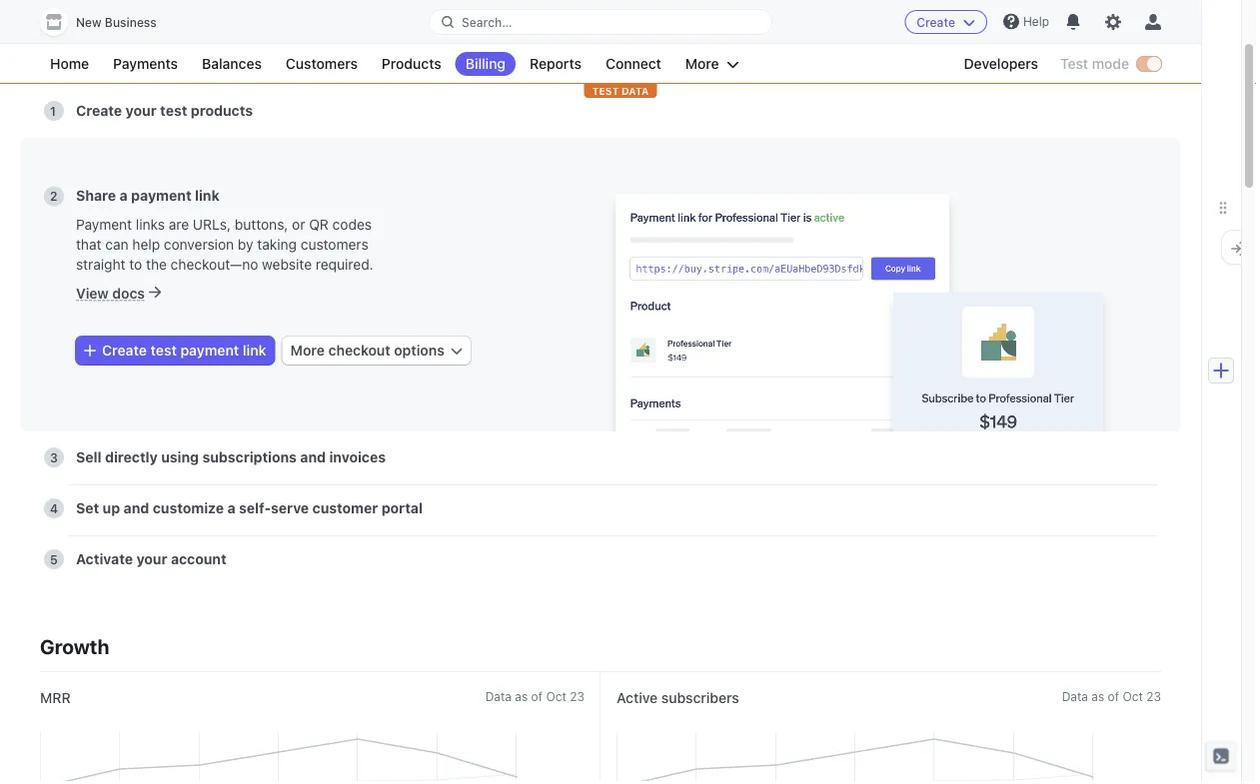 Task type: describe. For each thing, give the bounding box(es) containing it.
oct for active subscribers
[[1123, 690, 1143, 704]]

Search… text field
[[430, 9, 772, 34]]

products
[[382, 55, 441, 72]]

payment for test
[[180, 342, 239, 359]]

business
[[105, 15, 157, 29]]

serve
[[271, 500, 309, 517]]

view
[[76, 285, 109, 301]]

billing link
[[455, 52, 516, 76]]

2
[[50, 189, 58, 203]]

products
[[191, 102, 253, 119]]

up
[[103, 500, 120, 517]]

help button
[[995, 5, 1057, 37]]

account
[[171, 551, 227, 568]]

directly
[[105, 449, 158, 466]]

payment
[[76, 216, 132, 232]]

set up and customize a self-serve customer portal
[[76, 500, 423, 517]]

website
[[262, 256, 312, 272]]

developers link
[[954, 52, 1049, 76]]

active
[[617, 690, 658, 707]]

payments
[[113, 55, 178, 72]]

more button
[[676, 52, 749, 76]]

test
[[592, 85, 619, 96]]

0 horizontal spatial a
[[120, 187, 128, 204]]

subscribers
[[662, 690, 739, 707]]

to
[[129, 256, 142, 272]]

create your test products
[[76, 102, 253, 119]]

more for more
[[686, 55, 719, 72]]

23 for mrr
[[570, 690, 585, 704]]

customer
[[312, 500, 378, 517]]

invoices.
[[620, 44, 676, 61]]

functionality,
[[292, 44, 375, 61]]

straight
[[76, 256, 125, 272]]

follow these recommended tasks, test functionality, or get started with subscriptions and invoices.
[[40, 44, 676, 61]]

customize
[[153, 500, 224, 517]]

reports link
[[520, 52, 592, 76]]

taking
[[257, 236, 297, 252]]

tasks,
[[222, 44, 260, 61]]

create for create your test products
[[76, 102, 122, 119]]

started
[[421, 44, 467, 61]]

more for more checkout options
[[290, 342, 325, 359]]

2 vertical spatial and
[[124, 500, 149, 517]]

of for mrr
[[531, 690, 543, 704]]

new
[[76, 15, 102, 29]]

required.
[[316, 256, 373, 272]]

checkout
[[328, 342, 391, 359]]

customers
[[301, 236, 368, 252]]

active subscribers
[[617, 690, 739, 707]]

payment links are urls, buttons, or qr codes that can help conversion by taking customers straight to the checkout—no website required.
[[76, 216, 373, 272]]

0 vertical spatial and
[[592, 44, 616, 61]]

create for create
[[917, 15, 955, 29]]

view docs
[[76, 285, 145, 301]]

sell directly using subscriptions and invoices
[[76, 449, 386, 466]]

test data
[[592, 85, 649, 96]]

data
[[622, 85, 649, 96]]

guide for customize guide
[[755, 44, 793, 61]]

portal
[[382, 500, 423, 517]]

mode
[[1092, 55, 1129, 72]]

customers link
[[276, 52, 368, 76]]

customers
[[286, 55, 358, 72]]

qr
[[309, 216, 329, 232]]

that
[[76, 236, 101, 252]]

new business
[[76, 15, 157, 29]]

activate your account
[[76, 551, 227, 568]]

more checkout options button
[[283, 337, 471, 365]]

self-
[[239, 500, 271, 517]]

share
[[76, 187, 116, 204]]

get
[[396, 44, 417, 61]]

docs
[[112, 285, 145, 301]]

1 vertical spatial a
[[227, 500, 235, 517]]

home link
[[40, 52, 99, 76]]

notifications image
[[1065, 14, 1081, 30]]

links
[[136, 216, 165, 232]]

these
[[85, 44, 121, 61]]

create for create test payment link
[[102, 342, 147, 359]]

developers
[[964, 55, 1039, 72]]

view docs link
[[76, 285, 161, 301]]

set
[[76, 500, 99, 517]]

3
[[50, 451, 58, 465]]

reports
[[530, 55, 582, 72]]

data as of oct 23 for mrr
[[485, 690, 585, 704]]

data for active subscribers
[[1062, 690, 1088, 704]]

more checkout options
[[290, 342, 445, 359]]

options
[[394, 342, 445, 359]]

data for mrr
[[485, 690, 512, 704]]

1 vertical spatial test
[[160, 102, 187, 119]]

share a payment link
[[76, 187, 220, 204]]

urls,
[[193, 216, 231, 232]]

test mode
[[1060, 55, 1129, 72]]



Task type: vqa. For each thing, say whether or not it's contained in the screenshot.
Next invoice number D0C642B2-0001
no



Task type: locate. For each thing, give the bounding box(es) containing it.
starter
[[40, 7, 118, 35]]

1 horizontal spatial of
[[1108, 690, 1119, 704]]

1 23 from the left
[[570, 690, 585, 704]]

0 horizontal spatial data as of oct 23
[[485, 690, 585, 704]]

2 horizontal spatial and
[[592, 44, 616, 61]]

1 horizontal spatial a
[[227, 500, 235, 517]]

Search… search field
[[430, 9, 772, 34]]

2 vertical spatial create
[[102, 342, 147, 359]]

0 vertical spatial more
[[686, 55, 719, 72]]

create down docs
[[102, 342, 147, 359]]

23
[[570, 690, 585, 704], [1147, 690, 1161, 704]]

0 horizontal spatial and
[[124, 500, 149, 517]]

more inside button
[[686, 55, 719, 72]]

1 horizontal spatial or
[[379, 44, 392, 61]]

0 vertical spatial a
[[120, 187, 128, 204]]

using
[[161, 449, 199, 466]]

your
[[126, 102, 157, 119], [136, 551, 167, 568]]

0 horizontal spatial data
[[485, 690, 512, 704]]

2 data as of oct 23 from the left
[[1062, 690, 1161, 704]]

checkout—no
[[171, 256, 258, 272]]

or left qr
[[292, 216, 305, 232]]

1 of from the left
[[531, 690, 543, 704]]

0 vertical spatial test
[[264, 44, 288, 61]]

1 horizontal spatial guide
[[755, 44, 793, 61]]

of for active subscribers
[[1108, 690, 1119, 704]]

payment down checkout—no
[[180, 342, 239, 359]]

a left self-
[[227, 500, 235, 517]]

1 horizontal spatial as
[[1092, 690, 1105, 704]]

0 vertical spatial your
[[126, 102, 157, 119]]

0 vertical spatial payment
[[131, 187, 192, 204]]

0 horizontal spatial more
[[290, 342, 325, 359]]

as for mrr
[[515, 690, 528, 704]]

and left invoices
[[300, 449, 326, 466]]

or
[[379, 44, 392, 61], [292, 216, 305, 232]]

create right the 1 in the left top of the page
[[76, 102, 122, 119]]

guide up the recommended
[[124, 7, 186, 35]]

and right up
[[124, 500, 149, 517]]

link
[[195, 187, 220, 204], [243, 342, 267, 359]]

0 horizontal spatial link
[[195, 187, 220, 204]]

0 vertical spatial subscriptions
[[501, 44, 588, 61]]

test right tasks,
[[264, 44, 288, 61]]

test
[[264, 44, 288, 61], [160, 102, 187, 119], [151, 342, 177, 359]]

create
[[917, 15, 955, 29], [76, 102, 122, 119], [102, 342, 147, 359]]

mrr
[[40, 690, 71, 707]]

with
[[470, 44, 497, 61]]

oct for mrr
[[546, 690, 567, 704]]

test down the view docs link
[[151, 342, 177, 359]]

0 vertical spatial guide
[[124, 7, 186, 35]]

0 horizontal spatial or
[[292, 216, 305, 232]]

1 vertical spatial payment
[[180, 342, 239, 359]]

4
[[50, 502, 58, 516]]

and down search… text box
[[592, 44, 616, 61]]

payment up links at the left of page
[[131, 187, 192, 204]]

your for account
[[136, 551, 167, 568]]

1 horizontal spatial data as of oct 23
[[1062, 690, 1161, 704]]

more left checkout
[[290, 342, 325, 359]]

more right invoices.
[[686, 55, 719, 72]]

payment for a
[[131, 187, 192, 204]]

1 vertical spatial or
[[292, 216, 305, 232]]

create test payment link link
[[76, 337, 275, 365]]

0 horizontal spatial subscriptions
[[202, 449, 297, 466]]

more
[[686, 55, 719, 72], [290, 342, 325, 359]]

1 data as of oct 23 from the left
[[485, 690, 585, 704]]

0 horizontal spatial guide
[[124, 7, 186, 35]]

1 vertical spatial and
[[300, 449, 326, 466]]

5
[[50, 553, 58, 567]]

1 oct from the left
[[546, 690, 567, 704]]

link down "website" on the top
[[243, 342, 267, 359]]

of
[[531, 690, 543, 704], [1108, 690, 1119, 704]]

help
[[132, 236, 160, 252]]

are
[[169, 216, 189, 232]]

sell
[[76, 449, 101, 466]]

connect link
[[596, 52, 672, 76]]

recommended
[[125, 44, 218, 61]]

subscriptions
[[501, 44, 588, 61], [202, 449, 297, 466]]

payment
[[131, 187, 192, 204], [180, 342, 239, 359]]

search…
[[462, 15, 512, 29]]

new business button
[[40, 8, 177, 36]]

link for create test payment link
[[243, 342, 267, 359]]

2 oct from the left
[[1123, 690, 1143, 704]]

customize
[[680, 44, 752, 61]]

1 horizontal spatial 23
[[1147, 690, 1161, 704]]

help
[[1023, 14, 1049, 28]]

1 horizontal spatial data
[[1062, 690, 1088, 704]]

your down payments link
[[126, 102, 157, 119]]

23 for active subscribers
[[1147, 690, 1161, 704]]

customize guide
[[680, 44, 793, 61]]

codes
[[333, 216, 372, 232]]

billing
[[465, 55, 506, 72]]

1 vertical spatial link
[[243, 342, 267, 359]]

2 as from the left
[[1092, 690, 1105, 704]]

a right share
[[120, 187, 128, 204]]

subscriptions up set up and customize a self-serve customer portal
[[202, 449, 297, 466]]

link for share a payment link
[[195, 187, 220, 204]]

the
[[146, 256, 167, 272]]

connect
[[606, 55, 662, 72]]

products link
[[372, 52, 451, 76]]

1 horizontal spatial subscriptions
[[501, 44, 588, 61]]

create button
[[905, 10, 987, 34]]

starter guide
[[40, 7, 186, 35]]

1 vertical spatial subscriptions
[[202, 449, 297, 466]]

balances link
[[192, 52, 272, 76]]

conversion
[[164, 236, 234, 252]]

1 vertical spatial create
[[76, 102, 122, 119]]

growth
[[40, 635, 109, 658]]

1 horizontal spatial more
[[686, 55, 719, 72]]

guide right customize
[[755, 44, 793, 61]]

as for active subscribers
[[1092, 690, 1105, 704]]

buttons,
[[235, 216, 288, 232]]

home
[[50, 55, 89, 72]]

test left products
[[160, 102, 187, 119]]

invoices
[[329, 449, 386, 466]]

2 vertical spatial test
[[151, 342, 177, 359]]

2 data from the left
[[1062, 690, 1088, 704]]

guide for starter guide
[[124, 7, 186, 35]]

create inside button
[[917, 15, 955, 29]]

0 horizontal spatial oct
[[546, 690, 567, 704]]

1 vertical spatial guide
[[755, 44, 793, 61]]

data as of oct 23 for active subscribers
[[1062, 690, 1161, 704]]

or left get
[[379, 44, 392, 61]]

1 horizontal spatial and
[[300, 449, 326, 466]]

0 horizontal spatial of
[[531, 690, 543, 704]]

0 horizontal spatial 23
[[570, 690, 585, 704]]

1 horizontal spatial oct
[[1123, 690, 1143, 704]]

your left account
[[136, 551, 167, 568]]

0 vertical spatial or
[[379, 44, 392, 61]]

2 of from the left
[[1108, 690, 1119, 704]]

1 as from the left
[[515, 690, 528, 704]]

data as of oct 23
[[485, 690, 585, 704], [1062, 690, 1161, 704]]

by
[[238, 236, 253, 252]]

test
[[1060, 55, 1089, 72]]

data
[[485, 690, 512, 704], [1062, 690, 1088, 704]]

1 vertical spatial your
[[136, 551, 167, 568]]

customize guide link
[[680, 44, 807, 61]]

more inside more checkout options button
[[290, 342, 325, 359]]

can
[[105, 236, 129, 252]]

or inside payment links are urls, buttons, or qr codes that can help conversion by taking customers straight to the checkout—no website required.
[[292, 216, 305, 232]]

activate
[[76, 551, 133, 568]]

a
[[120, 187, 128, 204], [227, 500, 235, 517]]

1 data from the left
[[485, 690, 512, 704]]

1 horizontal spatial link
[[243, 342, 267, 359]]

subscriptions right with at the left of page
[[501, 44, 588, 61]]

follow
[[40, 44, 81, 61]]

create test payment link
[[102, 342, 267, 359]]

0 vertical spatial create
[[917, 15, 955, 29]]

0 horizontal spatial as
[[515, 690, 528, 704]]

0 vertical spatial link
[[195, 187, 220, 204]]

link up 'urls,'
[[195, 187, 220, 204]]

payments link
[[103, 52, 188, 76]]

create up developers link
[[917, 15, 955, 29]]

1
[[50, 104, 56, 118]]

balances
[[202, 55, 262, 72]]

1 vertical spatial more
[[290, 342, 325, 359]]

2 23 from the left
[[1147, 690, 1161, 704]]

your for test
[[126, 102, 157, 119]]



